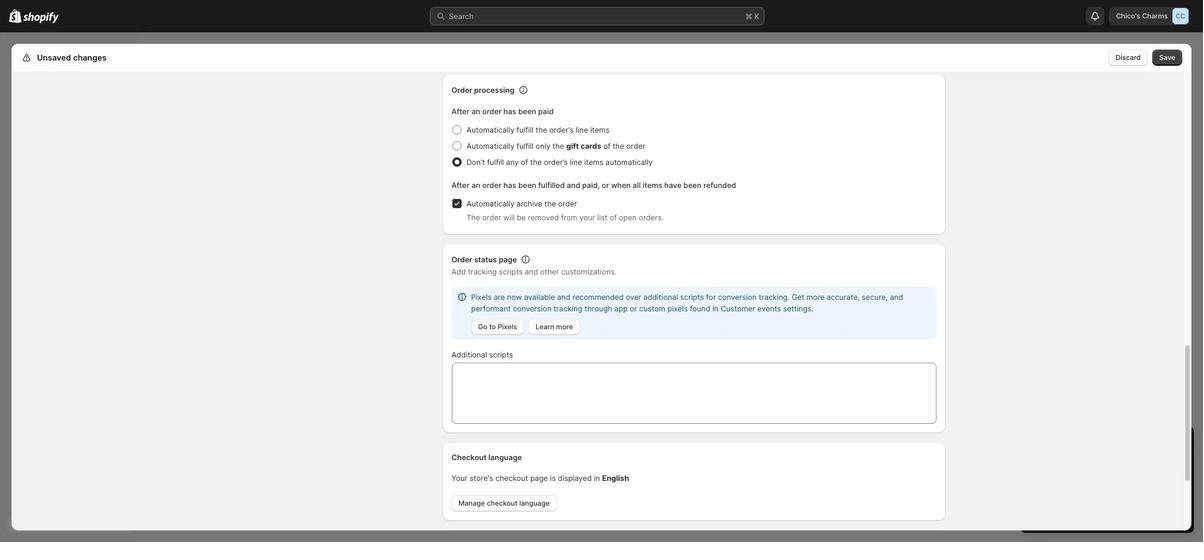 Task type: vqa. For each thing, say whether or not it's contained in the screenshot.
fulfill for only
yes



Task type: describe. For each thing, give the bounding box(es) containing it.
been for fulfilled
[[518, 181, 536, 190]]

0 vertical spatial items
[[590, 125, 610, 134]]

automatically fulfill the order's line items
[[467, 125, 610, 134]]

changes
[[73, 53, 107, 62]]

0 vertical spatial or
[[602, 181, 609, 190]]

have
[[665, 181, 682, 190]]

been for paid
[[518, 107, 536, 116]]

performant
[[471, 304, 511, 313]]

⌘
[[746, 12, 753, 21]]

for
[[706, 293, 716, 302]]

paid
[[538, 107, 554, 116]]

paid,
[[582, 181, 600, 190]]

pixels are now available and recommended over additional scripts for conversion tracking. get more accurate, secure, and performant conversion tracking through app or custom pixels found in customer events settings. status
[[452, 287, 937, 340]]

order for order status page
[[452, 255, 472, 264]]

⌘ k
[[746, 12, 760, 21]]

0 vertical spatial scripts
[[499, 267, 523, 277]]

automatically for automatically fulfill only the gift cards of the order
[[467, 141, 515, 151]]

and left other
[[525, 267, 538, 277]]

over
[[626, 293, 642, 302]]

1 horizontal spatial conversion
[[718, 293, 757, 302]]

automatically for automatically fulfill the order's line items
[[467, 125, 515, 134]]

customizations.
[[561, 267, 617, 277]]

from
[[561, 213, 578, 222]]

an for automatically fulfill the order's line items
[[472, 107, 480, 116]]

order's
[[544, 158, 568, 167]]

been right have at the top right
[[684, 181, 702, 190]]

automatically for automatically archive the order
[[467, 199, 515, 208]]

the
[[467, 213, 480, 222]]

order up from
[[558, 199, 577, 208]]

unsaved changes
[[37, 53, 107, 62]]

order up automatically
[[627, 141, 646, 151]]

found
[[690, 304, 711, 313]]

learn more link
[[529, 319, 580, 335]]

settings
[[35, 53, 67, 62]]

to
[[489, 323, 496, 331]]

settings dialog
[[12, 44, 1192, 531]]

other
[[540, 267, 559, 277]]

after an order has been paid
[[452, 107, 554, 116]]

go
[[478, 323, 488, 331]]

add tracking scripts and other customizations.
[[452, 267, 617, 277]]

through
[[585, 304, 613, 313]]

0 vertical spatial checkout
[[496, 474, 528, 483]]

now
[[507, 293, 522, 302]]

the left gift
[[553, 141, 564, 151]]

pixels are now available and recommended over additional scripts for conversion tracking. get more accurate, secure, and performant conversion tracking through app or custom pixels found in customer events settings.
[[471, 293, 904, 313]]

k
[[755, 12, 760, 21]]

accurate,
[[827, 293, 860, 302]]

archive
[[517, 199, 543, 208]]

discard button
[[1109, 50, 1148, 66]]

automatically
[[606, 158, 653, 167]]

the up "only"
[[536, 125, 547, 134]]

store's
[[470, 474, 494, 483]]

go to pixels link
[[471, 319, 524, 335]]

additional
[[644, 293, 678, 302]]

go to pixels
[[478, 323, 517, 331]]

charms
[[1143, 12, 1168, 20]]

manage checkout language link
[[452, 496, 557, 512]]

status
[[474, 255, 497, 264]]

0 vertical spatial tracking
[[468, 267, 497, 277]]

an for automatically archive the order
[[472, 181, 480, 190]]

0 horizontal spatial shopify image
[[9, 9, 22, 23]]

settings.
[[783, 304, 814, 313]]

your
[[580, 213, 595, 222]]

after an order has been fulfilled and paid, or when all items have been refunded
[[452, 181, 736, 190]]

removed
[[528, 213, 559, 222]]

automatically archive the order
[[467, 199, 577, 208]]

has for archive
[[504, 181, 517, 190]]

after for after an order has been fulfilled and paid, or when all items have been refunded
[[452, 181, 470, 190]]

fulfilled
[[538, 181, 565, 190]]

1 vertical spatial in
[[594, 474, 600, 483]]

unsaved
[[37, 53, 71, 62]]

manage checkout language
[[459, 499, 550, 508]]

2 vertical spatial of
[[610, 213, 617, 222]]

open
[[619, 213, 637, 222]]

order left will
[[482, 213, 501, 222]]

order's
[[550, 125, 574, 134]]

checkout language
[[452, 453, 522, 462]]

after for after an order has been paid
[[452, 107, 470, 116]]

is
[[550, 474, 556, 483]]

orders.
[[639, 213, 664, 222]]

2 vertical spatial scripts
[[489, 350, 513, 360]]

checkout
[[452, 453, 487, 462]]

don't fulfill any of the order's line items automatically
[[467, 158, 653, 167]]

tracking.
[[759, 293, 790, 302]]

order for order processing
[[452, 85, 472, 95]]

customer
[[721, 304, 756, 313]]

learn
[[536, 323, 555, 331]]

has for fulfill
[[504, 107, 517, 116]]



Task type: locate. For each thing, give the bounding box(es) containing it.
language up store's
[[489, 453, 522, 462]]

1 vertical spatial order
[[452, 255, 472, 264]]

0 horizontal spatial page
[[499, 255, 517, 264]]

fulfill for any
[[487, 158, 504, 167]]

0 vertical spatial order
[[452, 85, 472, 95]]

order
[[452, 85, 472, 95], [452, 255, 472, 264]]

chico's charms
[[1116, 12, 1168, 20]]

or
[[602, 181, 609, 190], [630, 304, 637, 313]]

1 vertical spatial conversion
[[513, 304, 552, 313]]

1 vertical spatial or
[[630, 304, 637, 313]]

your trial just started element
[[1021, 457, 1194, 533]]

in inside pixels are now available and recommended over additional scripts for conversion tracking. get more accurate, secure, and performant conversion tracking through app or custom pixels found in customer events settings.
[[713, 304, 719, 313]]

1 an from the top
[[472, 107, 480, 116]]

shopify image
[[9, 9, 22, 23], [23, 12, 59, 24]]

3 automatically from the top
[[467, 199, 515, 208]]

your store's checkout page is displayed in english
[[452, 474, 629, 483]]

tracking inside pixels are now available and recommended over additional scripts for conversion tracking. get more accurate, secure, and performant conversion tracking through app or custom pixels found in customer events settings.
[[554, 304, 583, 313]]

processing
[[474, 85, 515, 95]]

dialog
[[1197, 44, 1204, 531]]

learn more
[[536, 323, 573, 331]]

the order will be removed from your list of open orders.
[[467, 213, 664, 222]]

1 vertical spatial scripts
[[680, 293, 704, 302]]

after down don't on the top left
[[452, 181, 470, 190]]

language
[[489, 453, 522, 462], [520, 499, 550, 508]]

available
[[524, 293, 555, 302]]

1 vertical spatial automatically
[[467, 141, 515, 151]]

pixels up performant
[[471, 293, 492, 302]]

an down order processing
[[472, 107, 480, 116]]

checkout right manage
[[487, 499, 518, 508]]

0 vertical spatial more
[[807, 293, 825, 302]]

automatically down "after an order has been paid"
[[467, 125, 515, 134]]

items down cards
[[584, 158, 604, 167]]

0 horizontal spatial or
[[602, 181, 609, 190]]

list
[[598, 213, 608, 222]]

1 horizontal spatial pixels
[[498, 323, 517, 331]]

checkout up manage checkout language
[[496, 474, 528, 483]]

line up cards
[[576, 125, 588, 134]]

0 vertical spatial pixels
[[471, 293, 492, 302]]

fulfill
[[517, 125, 534, 134], [517, 141, 534, 151], [487, 158, 504, 167]]

checkout
[[496, 474, 528, 483], [487, 499, 518, 508]]

recommended
[[573, 293, 624, 302]]

will
[[504, 213, 515, 222]]

or down the over
[[630, 304, 637, 313]]

Additional scripts text field
[[452, 363, 937, 424]]

line
[[576, 125, 588, 134], [570, 158, 582, 167]]

and
[[567, 181, 580, 190], [525, 267, 538, 277], [557, 293, 571, 302], [890, 293, 904, 302]]

been up archive
[[518, 181, 536, 190]]

of right list
[[610, 213, 617, 222]]

2 vertical spatial items
[[643, 181, 663, 190]]

more right get
[[807, 293, 825, 302]]

1 horizontal spatial in
[[713, 304, 719, 313]]

0 horizontal spatial tracking
[[468, 267, 497, 277]]

1 horizontal spatial more
[[807, 293, 825, 302]]

more
[[807, 293, 825, 302], [556, 323, 573, 331]]

scripts down go to pixels link in the left of the page
[[489, 350, 513, 360]]

has
[[504, 107, 517, 116], [504, 181, 517, 190]]

more right learn
[[556, 323, 573, 331]]

1 after from the top
[[452, 107, 470, 116]]

1 vertical spatial after
[[452, 181, 470, 190]]

discard
[[1116, 53, 1141, 62]]

refunded
[[704, 181, 736, 190]]

or right the paid,
[[602, 181, 609, 190]]

0 vertical spatial line
[[576, 125, 588, 134]]

0 vertical spatial automatically
[[467, 125, 515, 134]]

pixels
[[668, 304, 688, 313]]

conversion down available
[[513, 304, 552, 313]]

1 vertical spatial tracking
[[554, 304, 583, 313]]

english
[[602, 474, 629, 483]]

order down don't on the top left
[[482, 181, 502, 190]]

page right status
[[499, 255, 517, 264]]

fulfill for the
[[517, 125, 534, 134]]

1 horizontal spatial or
[[630, 304, 637, 313]]

the down "only"
[[530, 158, 542, 167]]

checkout inside "manage checkout language" link
[[487, 499, 518, 508]]

pixels
[[471, 293, 492, 302], [498, 323, 517, 331]]

pixels right to
[[498, 323, 517, 331]]

tracking up learn more
[[554, 304, 583, 313]]

1 vertical spatial has
[[504, 181, 517, 190]]

automatically up don't on the top left
[[467, 141, 515, 151]]

be
[[517, 213, 526, 222]]

and left the paid,
[[567, 181, 580, 190]]

has up 'automatically archive the order'
[[504, 181, 517, 190]]

language down your store's checkout page is displayed in english on the bottom of the page
[[520, 499, 550, 508]]

or inside pixels are now available and recommended over additional scripts for conversion tracking. get more accurate, secure, and performant conversion tracking through app or custom pixels found in customer events settings.
[[630, 304, 637, 313]]

2 an from the top
[[472, 181, 480, 190]]

additional
[[452, 350, 487, 360]]

1 vertical spatial items
[[584, 158, 604, 167]]

search
[[449, 12, 474, 21]]

automatically fulfill only the gift cards of the order
[[467, 141, 646, 151]]

order left 'processing'
[[452, 85, 472, 95]]

0 vertical spatial in
[[713, 304, 719, 313]]

gift
[[567, 141, 579, 151]]

1 vertical spatial page
[[530, 474, 548, 483]]

2 automatically from the top
[[467, 141, 515, 151]]

only
[[536, 141, 551, 151]]

fulfill for only
[[517, 141, 534, 151]]

0 vertical spatial fulfill
[[517, 125, 534, 134]]

scripts up the found
[[680, 293, 704, 302]]

1 horizontal spatial page
[[530, 474, 548, 483]]

order down 'processing'
[[482, 107, 502, 116]]

displayed
[[558, 474, 592, 483]]

0 vertical spatial an
[[472, 107, 480, 116]]

1 horizontal spatial tracking
[[554, 304, 583, 313]]

of right any
[[521, 158, 528, 167]]

1 automatically from the top
[[467, 125, 515, 134]]

any
[[506, 158, 519, 167]]

tracking down 'order status page'
[[468, 267, 497, 277]]

your
[[452, 474, 468, 483]]

add
[[452, 267, 466, 277]]

automatically
[[467, 125, 515, 134], [467, 141, 515, 151], [467, 199, 515, 208]]

0 vertical spatial has
[[504, 107, 517, 116]]

2 vertical spatial fulfill
[[487, 158, 504, 167]]

scripts
[[499, 267, 523, 277], [680, 293, 704, 302], [489, 350, 513, 360]]

2 order from the top
[[452, 255, 472, 264]]

events
[[758, 304, 781, 313]]

2 has from the top
[[504, 181, 517, 190]]

1 order from the top
[[452, 85, 472, 95]]

items right all
[[643, 181, 663, 190]]

1 vertical spatial language
[[520, 499, 550, 508]]

language inside "manage checkout language" link
[[520, 499, 550, 508]]

1 vertical spatial of
[[521, 158, 528, 167]]

save button
[[1153, 50, 1183, 66]]

page
[[499, 255, 517, 264], [530, 474, 548, 483]]

0 horizontal spatial pixels
[[471, 293, 492, 302]]

pixels inside pixels are now available and recommended over additional scripts for conversion tracking. get more accurate, secure, and performant conversion tracking through app or custom pixels found in customer events settings.
[[471, 293, 492, 302]]

after down order processing
[[452, 107, 470, 116]]

0 vertical spatial of
[[604, 141, 611, 151]]

secure,
[[862, 293, 888, 302]]

custom
[[640, 304, 666, 313]]

more inside pixels are now available and recommended over additional scripts for conversion tracking. get more accurate, secure, and performant conversion tracking through app or custom pixels found in customer events settings.
[[807, 293, 825, 302]]

0 vertical spatial conversion
[[718, 293, 757, 302]]

order
[[482, 107, 502, 116], [627, 141, 646, 151], [482, 181, 502, 190], [558, 199, 577, 208], [482, 213, 501, 222]]

and right available
[[557, 293, 571, 302]]

in left 'english'
[[594, 474, 600, 483]]

app
[[615, 304, 628, 313]]

an
[[472, 107, 480, 116], [472, 181, 480, 190]]

1 vertical spatial checkout
[[487, 499, 518, 508]]

conversion
[[718, 293, 757, 302], [513, 304, 552, 313]]

of right cards
[[604, 141, 611, 151]]

0 vertical spatial page
[[499, 255, 517, 264]]

scripts up now
[[499, 267, 523, 277]]

fulfill down "after an order has been paid"
[[517, 125, 534, 134]]

an down don't on the top left
[[472, 181, 480, 190]]

fulfill left any
[[487, 158, 504, 167]]

0 horizontal spatial in
[[594, 474, 600, 483]]

after
[[452, 107, 470, 116], [452, 181, 470, 190]]

order status page
[[452, 255, 517, 264]]

and right secure,
[[890, 293, 904, 302]]

1 horizontal spatial shopify image
[[23, 12, 59, 24]]

1 vertical spatial an
[[472, 181, 480, 190]]

the
[[536, 125, 547, 134], [553, 141, 564, 151], [613, 141, 625, 151], [530, 158, 542, 167], [545, 199, 556, 208]]

chico's
[[1116, 12, 1141, 20]]

1 vertical spatial fulfill
[[517, 141, 534, 151]]

get
[[792, 293, 805, 302]]

been left paid
[[518, 107, 536, 116]]

all
[[633, 181, 641, 190]]

don't
[[467, 158, 485, 167]]

fulfill left "only"
[[517, 141, 534, 151]]

1 vertical spatial more
[[556, 323, 573, 331]]

has down 'processing'
[[504, 107, 517, 116]]

order processing
[[452, 85, 515, 95]]

chico's charms image
[[1173, 8, 1189, 24]]

conversion up 'customer'
[[718, 293, 757, 302]]

1 has from the top
[[504, 107, 517, 116]]

cards
[[581, 141, 601, 151]]

additional scripts
[[452, 350, 513, 360]]

in down for
[[713, 304, 719, 313]]

items up cards
[[590, 125, 610, 134]]

in
[[713, 304, 719, 313], [594, 474, 600, 483]]

2 vertical spatial automatically
[[467, 199, 515, 208]]

page left is
[[530, 474, 548, 483]]

1 vertical spatial line
[[570, 158, 582, 167]]

automatically up the
[[467, 199, 515, 208]]

save
[[1160, 53, 1176, 62]]

1 vertical spatial pixels
[[498, 323, 517, 331]]

0 vertical spatial after
[[452, 107, 470, 116]]

order up add
[[452, 255, 472, 264]]

the up automatically
[[613, 141, 625, 151]]

line down gift
[[570, 158, 582, 167]]

of
[[604, 141, 611, 151], [521, 158, 528, 167], [610, 213, 617, 222]]

2 after from the top
[[452, 181, 470, 190]]

scripts inside pixels are now available and recommended over additional scripts for conversion tracking. get more accurate, secure, and performant conversion tracking through app or custom pixels found in customer events settings.
[[680, 293, 704, 302]]

0 horizontal spatial conversion
[[513, 304, 552, 313]]

0 horizontal spatial more
[[556, 323, 573, 331]]

when
[[611, 181, 631, 190]]

manage
[[459, 499, 485, 508]]

the up removed
[[545, 199, 556, 208]]

are
[[494, 293, 505, 302]]

0 vertical spatial language
[[489, 453, 522, 462]]



